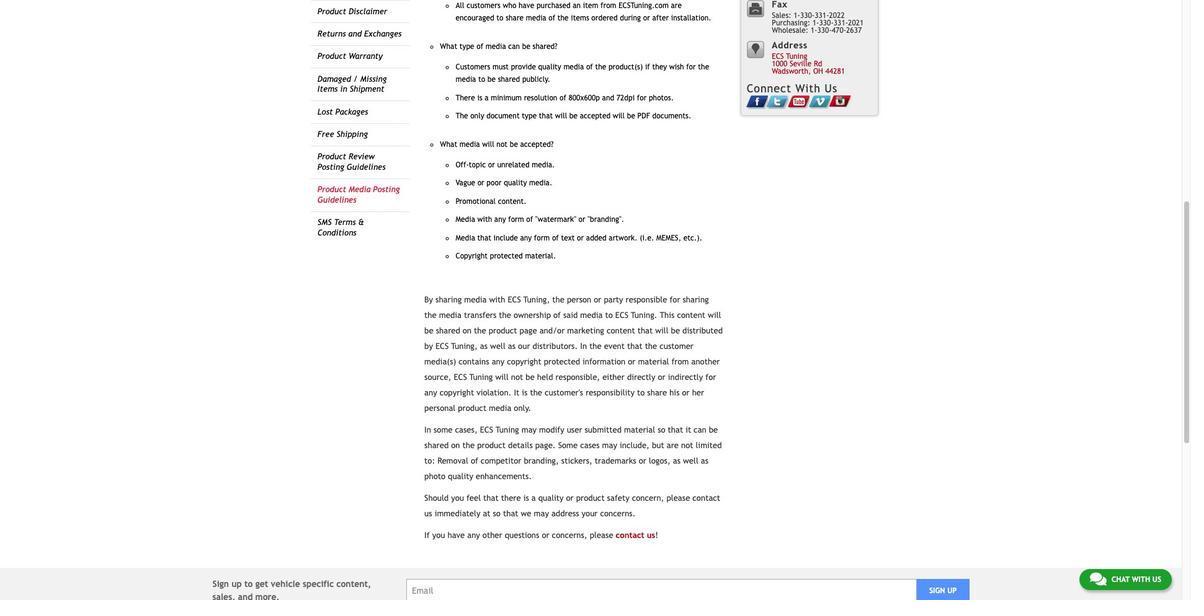 Task type: describe. For each thing, give the bounding box(es) containing it.
damaged / missing items in shipment link
[[318, 74, 387, 94]]

pdf
[[638, 112, 650, 120]]

media up must
[[486, 42, 506, 51]]

will down there is a minimum resolution of 800x600p and 72dpi for photos.
[[555, 112, 567, 120]]

you for if
[[432, 531, 445, 541]]

quality down unrelated on the top of the page
[[504, 179, 527, 188]]

any left other
[[467, 531, 480, 541]]

media up the off-
[[460, 140, 480, 149]]

topic
[[469, 161, 486, 169]]

who
[[503, 1, 517, 10]]

safety
[[607, 494, 630, 503]]

that inside the in some cases, ecs tuning may modify user submitted material so that it can be shared on the product details page. some cases may include, but are not limited to: removal of competitor branding, stickers, trademarks or logos, as well as photo quality enhancements.
[[668, 426, 683, 435]]

sales: 1-330-331-2022 purchasing: 1-330-331-2021 wholesale: 1-330-470-2637
[[772, 11, 864, 35]]

what media will not be accepted?
[[440, 140, 554, 149]]

promotional content.
[[456, 197, 527, 206]]

1 vertical spatial tuning,
[[451, 342, 478, 351]]

submitted
[[585, 426, 622, 435]]

well inside the in some cases, ecs tuning may modify user submitted material so that it can be shared on the product details page. some cases may include, but are not limited to: removal of competitor branding, stickers, trademarks or logos, as well as photo quality enhancements.
[[683, 457, 699, 466]]

sign for sign up
[[930, 587, 945, 596]]

&
[[358, 218, 364, 227]]

!
[[656, 531, 659, 541]]

be up by
[[425, 327, 434, 336]]

in inside the in some cases, ecs tuning may modify user submitted material so that it can be shared on the product details page. some cases may include, but are not limited to: removal of competitor branding, stickers, trademarks or logos, as well as photo quality enhancements.
[[425, 426, 431, 435]]

items
[[318, 85, 338, 94]]

or right his
[[682, 389, 690, 398]]

will down 72dpi
[[613, 112, 625, 120]]

returns and exchanges link
[[318, 29, 402, 38]]

contact us link
[[616, 531, 656, 541]]

personal
[[425, 404, 456, 413]]

with for chat
[[1132, 576, 1151, 585]]

as left the our on the bottom
[[508, 342, 516, 351]]

1 horizontal spatial 331-
[[834, 19, 848, 28]]

or inside the in some cases, ecs tuning may modify user submitted material so that it can be shared on the product details page. some cases may include, but are not limited to: removal of competitor branding, stickers, trademarks or logos, as well as photo quality enhancements.
[[639, 457, 647, 466]]

the down held
[[530, 389, 542, 398]]

the down by
[[425, 311, 437, 320]]

free shipping link
[[318, 130, 368, 139]]

to down party
[[605, 311, 613, 320]]

product up cases,
[[458, 404, 487, 413]]

connect with us
[[747, 82, 838, 95]]

only.
[[514, 404, 531, 413]]

or right directly
[[658, 373, 666, 382]]

0 horizontal spatial type
[[460, 42, 475, 51]]

ecs down party
[[616, 311, 629, 320]]

exchanges
[[364, 29, 402, 38]]

330- down 2022
[[818, 26, 832, 35]]

media inside "all customers who have purchased an item from ecstuning.com are encouraged to share media of the items ordered during or after installation."
[[526, 14, 547, 22]]

for down another
[[706, 373, 716, 382]]

publicly.
[[522, 75, 551, 84]]

will down this at the bottom right
[[655, 327, 669, 336]]

shared inside customers must provide quality media of the product(s) if they wish for the media to be shared publicly.
[[498, 75, 520, 84]]

media left transfers
[[439, 311, 462, 320]]

transfers
[[464, 311, 497, 320]]

ecs right by
[[436, 342, 449, 351]]

the inside the in some cases, ecs tuning may modify user submitted material so that it can be shared on the product details page. some cases may include, but are not limited to: removal of competitor branding, stickers, trademarks or logos, as well as photo quality enhancements.
[[463, 441, 475, 451]]

us for chat with us
[[1153, 576, 1162, 585]]

media down customers
[[456, 75, 476, 84]]

or inside the should you feel that there is a quality or product safety concern, please contact us immediately at
[[566, 494, 574, 503]]

promotional
[[456, 197, 496, 206]]

by
[[425, 342, 433, 351]]

or right topic
[[488, 161, 495, 169]]

so inside the in some cases, ecs tuning may modify user submitted material so that it can be shared on the product details page. some cases may include, but are not limited to: removal of competitor branding, stickers, trademarks or logos, as well as photo quality enhancements.
[[658, 426, 666, 435]]

product warranty link
[[318, 52, 383, 61]]

product for product media posting guidelines
[[318, 185, 346, 194]]

product left page
[[489, 327, 517, 336]]

sign for sign up to get vehicle specific content, sales, and more.
[[213, 580, 229, 590]]

sign up to get vehicle specific content, sales, and more.
[[213, 580, 371, 601]]

indirectly
[[668, 373, 703, 382]]

user
[[567, 426, 582, 435]]

330- left 2637
[[820, 19, 834, 28]]

quality inside the in some cases, ecs tuning may modify user submitted material so that it can be shared on the product details page. some cases may include, but are not limited to: removal of competitor branding, stickers, trademarks or logos, as well as photo quality enhancements.
[[448, 472, 473, 482]]

the left product(s)
[[595, 63, 606, 71]]

0 horizontal spatial content
[[607, 327, 635, 336]]

0 vertical spatial content
[[677, 311, 706, 320]]

documents.
[[653, 112, 692, 120]]

as up contains
[[480, 342, 488, 351]]

returns
[[318, 29, 346, 38]]

that left include
[[478, 234, 491, 242]]

that left "we"
[[503, 510, 519, 519]]

conditions
[[318, 228, 357, 238]]

ecs inside address ecs tuning 1000 seville rd wadsworth, oh 44281
[[772, 52, 784, 61]]

0 horizontal spatial 331-
[[815, 11, 829, 20]]

1 vertical spatial us
[[647, 531, 656, 541]]

they
[[652, 63, 667, 71]]

media down violation.
[[489, 404, 512, 413]]

wish
[[669, 63, 684, 71]]

trademarks
[[595, 457, 637, 466]]

the inside "all customers who have purchased an item from ecstuning.com are encouraged to share media of the items ordered during or after installation."
[[558, 14, 569, 22]]

be left pdf
[[627, 112, 635, 120]]

well inside by sharing media with ecs tuning, the person or party responsible for sharing the media transfers the ownership of said media to ecs tuning. this content will be shared on the product page and/or marketing content that will be distributed by ecs tuning, as well as our distributors. in the event that the customer media(s) contains any copyright protected information or material from another source, ecs tuning will not be held responsible, either directly or indirectly for any copyright violation. it is the customer's responsibility to share his or her personal product media only.
[[490, 342, 506, 351]]

product inside the in some cases, ecs tuning may modify user submitted material so that it can be shared on the product details page. some cases may include, but are not limited to: removal of competitor branding, stickers, trademarks or logos, as well as photo quality enhancements.
[[477, 441, 506, 451]]

a inside the should you feel that there is a quality or product safety concern, please contact us immediately at
[[532, 494, 536, 503]]

customer
[[660, 342, 694, 351]]

all customers who have purchased an item from ecstuning.com are encouraged to share media of the items ordered during or after installation.
[[456, 1, 712, 22]]

shared inside the in some cases, ecs tuning may modify user submitted material so that it can be shared on the product details page. some cases may include, but are not limited to: removal of competitor branding, stickers, trademarks or logos, as well as photo quality enhancements.
[[425, 441, 449, 451]]

of left the text
[[552, 234, 559, 242]]

up for sign up to get vehicle specific content, sales, and more.
[[232, 580, 242, 590]]

or right the text
[[577, 234, 584, 242]]

2021
[[848, 19, 864, 28]]

330- up wholesale: on the right of page
[[801, 11, 815, 20]]

be up customer
[[671, 327, 680, 336]]

of inside "all customers who have purchased an item from ecstuning.com are encouraged to share media of the items ordered during or after installation."
[[549, 14, 556, 22]]

material inside the in some cases, ecs tuning may modify user submitted material so that it can be shared on the product details page. some cases may include, but are not limited to: removal of competitor branding, stickers, trademarks or logos, as well as photo quality enhancements.
[[624, 426, 655, 435]]

details
[[508, 441, 533, 451]]

customers must provide quality media of the product(s) if they wish for the media to be shared publicly.
[[456, 63, 709, 84]]

with for media
[[478, 215, 492, 224]]

any down source,
[[425, 389, 437, 398]]

0 vertical spatial may
[[522, 426, 537, 435]]

lost
[[318, 107, 333, 116]]

1 vertical spatial and
[[602, 93, 614, 102]]

vehicle
[[271, 580, 300, 590]]

1- right the 'sales:'
[[794, 11, 801, 20]]

with
[[796, 82, 821, 95]]

event
[[604, 342, 625, 351]]

will up distributed on the right bottom
[[708, 311, 721, 320]]

on inside by sharing media with ecs tuning, the person or party responsible for sharing the media transfers the ownership of said media to ecs tuning. this content will be shared on the product page and/or marketing content that will be distributed by ecs tuning, as well as our distributors. in the event that the customer media(s) contains any copyright protected information or material from another source, ecs tuning will not be held responsible, either directly or indirectly for any copyright violation. it is the customer's responsibility to share his or her personal product media only.
[[463, 327, 472, 336]]

the right wish
[[698, 63, 709, 71]]

his
[[670, 389, 680, 398]]

provide
[[511, 63, 536, 71]]

photos.
[[649, 93, 674, 102]]

contains
[[459, 358, 489, 367]]

0 horizontal spatial can
[[508, 42, 520, 51]]

questions
[[505, 531, 540, 541]]

or left party
[[594, 296, 602, 305]]

what for what type of media can be shared?
[[440, 42, 457, 51]]

1- right wholesale: on the right of page
[[811, 26, 818, 35]]

1 vertical spatial have
[[448, 531, 465, 541]]

posting for product review posting guidelines
[[318, 163, 344, 172]]

0 vertical spatial protected
[[490, 252, 523, 261]]

content,
[[337, 580, 371, 590]]

her
[[692, 389, 704, 398]]

shared?
[[533, 42, 558, 51]]

media inside product media posting guidelines
[[349, 185, 371, 194]]

ecstuning.com
[[619, 1, 669, 10]]

will up violation.
[[496, 373, 509, 382]]

2022
[[829, 11, 845, 20]]

the down transfers
[[474, 327, 486, 336]]

but
[[652, 441, 665, 451]]

be inside customers must provide quality media of the product(s) if they wish for the media to be shared publicly.
[[488, 75, 496, 84]]

or left poor
[[478, 179, 485, 188]]

for up this at the bottom right
[[670, 296, 681, 305]]

will up topic
[[482, 140, 494, 149]]

and inside sign up to get vehicle specific content, sales, and more.
[[238, 593, 253, 601]]

ecs down contains
[[454, 373, 467, 382]]

content.
[[498, 197, 527, 206]]

off-
[[456, 161, 469, 169]]

to inside "all customers who have purchased an item from ecstuning.com are encouraged to share media of the items ordered during or after installation."
[[497, 14, 504, 22]]

product inside the should you feel that there is a quality or product safety concern, please contact us immediately at
[[576, 494, 605, 503]]

sms terms & conditions
[[318, 218, 364, 238]]

free shipping
[[318, 130, 368, 139]]

as down limited
[[701, 457, 709, 466]]

in inside by sharing media with ecs tuning, the person or party responsible for sharing the media transfers the ownership of said media to ecs tuning. this content will be shared on the product page and/or marketing content that will be distributed by ecs tuning, as well as our distributors. in the event that the customer media(s) contains any copyright protected information or material from another source, ecs tuning will not be held responsible, either directly or indirectly for any copyright violation. it is the customer's responsibility to share his or her personal product media only.
[[580, 342, 587, 351]]

tuning.
[[631, 311, 658, 320]]

material inside by sharing media with ecs tuning, the person or party responsible for sharing the media transfers the ownership of said media to ecs tuning. this content will be shared on the product page and/or marketing content that will be distributed by ecs tuning, as well as our distributors. in the event that the customer media(s) contains any copyright protected information or material from another source, ecs tuning will not be held responsible, either directly or indirectly for any copyright violation. it is the customer's responsibility to share his or her personal product media only.
[[638, 358, 669, 367]]

purchasing:
[[772, 19, 811, 28]]

what for what media will not be accepted?
[[440, 140, 457, 149]]

that inside the should you feel that there is a quality or product safety concern, please contact us immediately at
[[484, 494, 499, 503]]

competitor
[[481, 457, 522, 466]]

during
[[620, 14, 641, 22]]

share inside by sharing media with ecs tuning, the person or party responsible for sharing the media transfers the ownership of said media to ecs tuning. this content will be shared on the product page and/or marketing content that will be distributed by ecs tuning, as well as our distributors. in the event that the customer media(s) contains any copyright protected information or material from another source, ecs tuning will not be held responsible, either directly or indirectly for any copyright violation. it is the customer's responsibility to share his or her personal product media only.
[[647, 389, 667, 398]]

be left held
[[526, 373, 535, 382]]

up for sign up
[[948, 587, 957, 596]]

please inside the should you feel that there is a quality or product safety concern, please contact us immediately at
[[667, 494, 690, 503]]

customer's
[[545, 389, 583, 398]]

not inside the in some cases, ecs tuning may modify user submitted material so that it can be shared on the product details page. some cases may include, but are not limited to: removal of competitor branding, stickers, trademarks or logos, as well as photo quality enhancements.
[[681, 441, 694, 451]]

not inside by sharing media with ecs tuning, the person or party responsible for sharing the media transfers the ownership of said media to ecs tuning. this content will be shared on the product page and/or marketing content that will be distributed by ecs tuning, as well as our distributors. in the event that the customer media(s) contains any copyright protected information or material from another source, ecs tuning will not be held responsible, either directly or indirectly for any copyright violation. it is the customer's responsibility to share his or her personal product media only.
[[511, 373, 523, 382]]

held
[[537, 373, 553, 382]]

accepted?
[[520, 140, 554, 149]]

posting for product media posting guidelines
[[373, 185, 400, 194]]

of down content. on the left top of the page
[[526, 215, 533, 224]]

1 horizontal spatial and
[[348, 29, 362, 38]]

sms terms & conditions link
[[318, 218, 364, 238]]

of up the only document type that will be accepted will be pdf documents.
[[560, 93, 567, 102]]

product warranty
[[318, 52, 383, 61]]

you for should
[[451, 494, 464, 503]]

of inside the in some cases, ecs tuning may modify user submitted material so that it can be shared on the product details page. some cases may include, but are not limited to: removal of competitor branding, stickers, trademarks or logos, as well as photo quality enhancements.
[[471, 457, 478, 466]]

the left customer
[[645, 342, 657, 351]]

accepted
[[580, 112, 611, 120]]

cases,
[[455, 426, 478, 435]]

vague or poor quality media.
[[456, 179, 553, 188]]

that right event
[[627, 342, 643, 351]]

sign up
[[930, 587, 957, 596]]

ecs up the ownership at the left bottom of the page
[[508, 296, 521, 305]]

media up marketing
[[580, 311, 603, 320]]

470-
[[832, 26, 847, 35]]

of up customers
[[477, 42, 484, 51]]

for right 72dpi
[[637, 93, 647, 102]]

wholesale:
[[772, 26, 809, 35]]

or up the media that include any form of text or added artwork. (i.e. memes, etc.).
[[579, 215, 586, 224]]

unrelated
[[497, 161, 530, 169]]

damaged / missing items in shipment
[[318, 74, 387, 94]]

1- left 2022
[[813, 19, 820, 28]]

returns and exchanges
[[318, 29, 402, 38]]

any right include
[[520, 234, 532, 242]]

44281
[[826, 67, 845, 76]]

the up said
[[553, 296, 565, 305]]

the up information at the bottom of the page
[[590, 342, 602, 351]]

get
[[255, 580, 268, 590]]

be left shared? at the top left
[[522, 42, 531, 51]]

at
[[483, 510, 491, 519]]

logos,
[[649, 457, 671, 466]]

1 horizontal spatial copyright
[[507, 358, 542, 367]]

product for product review posting guidelines
[[318, 152, 346, 162]]

72dpi
[[617, 93, 635, 102]]

media up there is a minimum resolution of 800x600p and 72dpi for photos.
[[564, 63, 584, 71]]

that down resolution
[[539, 112, 553, 120]]



Task type: locate. For each thing, give the bounding box(es) containing it.
free
[[318, 130, 334, 139]]

protected down distributors.
[[544, 358, 580, 367]]

media down the product review posting guidelines link
[[349, 185, 371, 194]]

all
[[456, 1, 465, 10]]

1 horizontal spatial sign
[[930, 587, 945, 596]]

sign
[[213, 580, 229, 590], [930, 587, 945, 596]]

guidelines inside product review posting guidelines
[[347, 163, 386, 172]]

in left some
[[425, 426, 431, 435]]

your
[[582, 510, 598, 519]]

be up limited
[[709, 426, 718, 435]]

/
[[354, 74, 358, 84]]

1 sharing from the left
[[436, 296, 462, 305]]

or up directly
[[628, 358, 636, 367]]

shared inside by sharing media with ecs tuning, the person or party responsible for sharing the media transfers the ownership of said media to ecs tuning. this content will be shared on the product page and/or marketing content that will be distributed by ecs tuning, as well as our distributors. in the event that the customer media(s) contains any copyright protected information or material from another source, ecs tuning will not be held responsible, either directly or indirectly for any copyright violation. it is the customer's responsibility to share his or her personal product media only.
[[436, 327, 460, 336]]

of inside customers must provide quality media of the product(s) if they wish for the media to be shared publicly.
[[586, 63, 593, 71]]

of right removal
[[471, 457, 478, 466]]

well down limited
[[683, 457, 699, 466]]

product inside product media posting guidelines
[[318, 185, 346, 194]]

with down promotional content. on the left top of page
[[478, 215, 492, 224]]

1000
[[772, 60, 788, 68]]

material up directly
[[638, 358, 669, 367]]

distributed
[[683, 327, 723, 336]]

1 horizontal spatial have
[[519, 1, 535, 10]]

ecs down address
[[772, 52, 784, 61]]

to
[[497, 14, 504, 22], [478, 75, 485, 84], [605, 311, 613, 320], [637, 389, 645, 398], [245, 580, 253, 590]]

1 horizontal spatial contact
[[693, 494, 721, 503]]

be down must
[[488, 75, 496, 84]]

1 horizontal spatial please
[[667, 494, 690, 503]]

product for product disclaimer
[[318, 7, 346, 16]]

up
[[232, 580, 242, 590], [948, 587, 957, 596]]

0 horizontal spatial share
[[506, 14, 524, 22]]

you inside the should you feel that there is a quality or product safety concern, please contact us immediately at
[[451, 494, 464, 503]]

2 vertical spatial may
[[534, 510, 549, 519]]

packages
[[335, 107, 368, 116]]

to left get at bottom left
[[245, 580, 253, 590]]

lost packages link
[[318, 107, 368, 116]]

is inside by sharing media with ecs tuning, the person or party responsible for sharing the media transfers the ownership of said media to ecs tuning. this content will be shared on the product page and/or marketing content that will be distributed by ecs tuning, as well as our distributors. in the event that the customer media(s) contains any copyright protected information or material from another source, ecs tuning will not be held responsible, either directly or indirectly for any copyright violation. it is the customer's responsibility to share his or her personal product media only.
[[522, 389, 528, 398]]

share inside "all customers who have purchased an item from ecstuning.com are encouraged to share media of the items ordered during or after installation."
[[506, 14, 524, 22]]

shared down some
[[425, 441, 449, 451]]

0 vertical spatial media
[[349, 185, 371, 194]]

missing
[[360, 74, 387, 84]]

sign inside sign up button
[[930, 587, 945, 596]]

from inside "all customers who have purchased an item from ecstuning.com are encouraged to share media of the items ordered during or after installation."
[[601, 1, 617, 10]]

from inside by sharing media with ecs tuning, the person or party responsible for sharing the media transfers the ownership of said media to ecs tuning. this content will be shared on the product page and/or marketing content that will be distributed by ecs tuning, as well as our distributors. in the event that the customer media(s) contains any copyright protected information or material from another source, ecs tuning will not be held responsible, either directly or indirectly for any copyright violation. it is the customer's responsibility to share his or her personal product media only.
[[672, 358, 689, 367]]

1 vertical spatial well
[[683, 457, 699, 466]]

0 horizontal spatial you
[[432, 531, 445, 541]]

media up transfers
[[464, 296, 487, 305]]

0 horizontal spatial on
[[451, 441, 460, 451]]

address
[[552, 510, 579, 519]]

or up address
[[566, 494, 574, 503]]

this
[[660, 311, 675, 320]]

media for media that include any form of text or added artwork. (i.e. memes, etc.).
[[456, 234, 475, 242]]

1 horizontal spatial sharing
[[683, 296, 709, 305]]

information
[[583, 358, 626, 367]]

0 horizontal spatial up
[[232, 580, 242, 590]]

0 vertical spatial what
[[440, 42, 457, 51]]

product review posting guidelines link
[[318, 152, 386, 172]]

include
[[494, 234, 518, 242]]

0 vertical spatial media.
[[532, 161, 555, 169]]

tuning inside the in some cases, ecs tuning may modify user submitted material so that it can be shared on the product details page. some cases may include, but are not limited to: removal of competitor branding, stickers, trademarks or logos, as well as photo quality enhancements.
[[496, 426, 519, 435]]

on inside the in some cases, ecs tuning may modify user submitted material so that it can be shared on the product details page. some cases may include, but are not limited to: removal of competitor branding, stickers, trademarks or logos, as well as photo quality enhancements.
[[451, 441, 460, 451]]

2 vertical spatial tuning
[[496, 426, 519, 435]]

product media posting guidelines
[[318, 185, 400, 205]]

0 horizontal spatial not
[[497, 140, 508, 149]]

us right chat
[[1153, 576, 1162, 585]]

1 what from the top
[[440, 42, 457, 51]]

have right who
[[519, 1, 535, 10]]

330-
[[801, 11, 815, 20], [820, 19, 834, 28], [818, 26, 832, 35]]

is inside the should you feel that there is a quality or product safety concern, please contact us immediately at
[[524, 494, 529, 503]]

as
[[480, 342, 488, 351], [508, 342, 516, 351], [673, 457, 681, 466], [701, 457, 709, 466]]

1 vertical spatial on
[[451, 441, 460, 451]]

1 horizontal spatial form
[[534, 234, 550, 242]]

as right logos,
[[673, 457, 681, 466]]

media
[[349, 185, 371, 194], [456, 215, 475, 224], [456, 234, 475, 242]]

protected inside by sharing media with ecs tuning, the person or party responsible for sharing the media transfers the ownership of said media to ecs tuning. this content will be shared on the product page and/or marketing content that will be distributed by ecs tuning, as well as our distributors. in the event that the customer media(s) contains any copyright protected information or material from another source, ecs tuning will not be held responsible, either directly or indirectly for any copyright violation. it is the customer's responsibility to share his or her personal product media only.
[[544, 358, 580, 367]]

0 vertical spatial is
[[477, 93, 483, 102]]

are inside "all customers who have purchased an item from ecstuning.com are encouraged to share media of the items ordered during or after installation."
[[671, 1, 682, 10]]

have inside "all customers who have purchased an item from ecstuning.com are encouraged to share media of the items ordered during or after installation."
[[519, 1, 535, 10]]

up inside button
[[948, 587, 957, 596]]

artwork.
[[609, 234, 638, 242]]

are up installation.
[[671, 1, 682, 10]]

photo
[[425, 472, 446, 482]]

1 vertical spatial media.
[[529, 179, 553, 188]]

sign up button
[[917, 579, 970, 601]]

quality inside the should you feel that there is a quality or product safety concern, please contact us immediately at
[[538, 494, 564, 503]]

1 vertical spatial us
[[1153, 576, 1162, 585]]

person
[[567, 296, 592, 305]]

immediately
[[435, 510, 481, 519]]

0 vertical spatial tuning,
[[524, 296, 550, 305]]

from up ordered
[[601, 1, 617, 10]]

that left it
[[668, 426, 683, 435]]

0 vertical spatial us
[[425, 510, 432, 519]]

if you have any other questions or concerns, please contact us !
[[425, 531, 659, 541]]

chat with us
[[1112, 576, 1162, 585]]

posting inside product review posting guidelines
[[318, 163, 344, 172]]

0 vertical spatial type
[[460, 42, 475, 51]]

0 vertical spatial form
[[508, 215, 524, 224]]

1 horizontal spatial up
[[948, 587, 957, 596]]

document
[[487, 112, 520, 120]]

directly
[[627, 373, 656, 382]]

copyright protected material.
[[456, 252, 556, 261]]

0 vertical spatial can
[[508, 42, 520, 51]]

1 vertical spatial what
[[440, 140, 457, 149]]

tuning down address
[[786, 52, 808, 61]]

0 horizontal spatial sharing
[[436, 296, 462, 305]]

2 horizontal spatial and
[[602, 93, 614, 102]]

not up the it
[[511, 373, 523, 382]]

purchased
[[537, 1, 571, 10]]

removal
[[438, 457, 469, 466]]

may up trademarks
[[602, 441, 617, 451]]

or inside "all customers who have purchased an item from ecstuning.com are encouraged to share media of the items ordered during or after installation."
[[643, 14, 650, 22]]

what
[[440, 42, 457, 51], [440, 140, 457, 149]]

chat with us link
[[1080, 570, 1172, 591]]

product for product warranty
[[318, 52, 346, 61]]

contact
[[693, 494, 721, 503], [616, 531, 645, 541]]

1 horizontal spatial a
[[532, 494, 536, 503]]

either
[[603, 373, 625, 382]]

tuning inside by sharing media with ecs tuning, the person or party responsible for sharing the media transfers the ownership of said media to ecs tuning. this content will be shared on the product page and/or marketing content that will be distributed by ecs tuning, as well as our distributors. in the event that the customer media(s) contains any copyright protected information or material from another source, ecs tuning will not be held responsible, either directly or indirectly for any copyright violation. it is the customer's responsibility to share his or her personal product media only.
[[470, 373, 493, 382]]

party
[[604, 296, 623, 305]]

2 product from the top
[[318, 52, 346, 61]]

posting
[[318, 163, 344, 172], [373, 185, 400, 194]]

1 vertical spatial you
[[432, 531, 445, 541]]

1 vertical spatial tuning
[[470, 373, 493, 382]]

be
[[522, 42, 531, 51], [488, 75, 496, 84], [570, 112, 578, 120], [627, 112, 635, 120], [510, 140, 518, 149], [425, 327, 434, 336], [671, 327, 680, 336], [526, 373, 535, 382], [709, 426, 718, 435]]

to inside customers must provide quality media of the product(s) if they wish for the media to be shared publicly.
[[478, 75, 485, 84]]

enhancements.
[[476, 472, 532, 482]]

up inside sign up to get vehicle specific content, sales, and more.
[[232, 580, 242, 590]]

1 vertical spatial so
[[493, 510, 501, 519]]

text
[[561, 234, 575, 242]]

the right transfers
[[499, 311, 511, 320]]

be up unrelated on the top of the page
[[510, 140, 518, 149]]

2 horizontal spatial tuning
[[786, 52, 808, 61]]

shipment
[[350, 85, 385, 94]]

posting inside product media posting guidelines
[[373, 185, 400, 194]]

shared up media(s)
[[436, 327, 460, 336]]

1 horizontal spatial on
[[463, 327, 472, 336]]

0 vertical spatial and
[[348, 29, 362, 38]]

comments image
[[1090, 572, 1107, 587]]

some
[[434, 426, 453, 435]]

any up include
[[495, 215, 506, 224]]

us
[[425, 510, 432, 519], [647, 531, 656, 541]]

0 horizontal spatial so
[[493, 510, 501, 519]]

sharing up distributed on the right bottom
[[683, 296, 709, 305]]

ownership
[[514, 311, 551, 320]]

1 vertical spatial shared
[[436, 327, 460, 336]]

sms
[[318, 218, 332, 227]]

copyright
[[507, 358, 542, 367], [440, 389, 474, 398]]

with inside by sharing media with ecs tuning, the person or party responsible for sharing the media transfers the ownership of said media to ecs tuning. this content will be shared on the product page and/or marketing content that will be distributed by ecs tuning, as well as our distributors. in the event that the customer media(s) contains any copyright protected information or material from another source, ecs tuning will not be held responsible, either directly or indirectly for any copyright violation. it is the customer's responsibility to share his or her personal product media only.
[[489, 296, 505, 305]]

and right sales,
[[238, 593, 253, 601]]

0 horizontal spatial well
[[490, 342, 506, 351]]

"branding".
[[588, 215, 624, 224]]

in down marketing
[[580, 342, 587, 351]]

on down transfers
[[463, 327, 472, 336]]

0 vertical spatial on
[[463, 327, 472, 336]]

address
[[772, 40, 808, 50]]

are
[[671, 1, 682, 10], [667, 441, 679, 451]]

responsibility
[[586, 389, 635, 398]]

sign inside sign up to get vehicle specific content, sales, and more.
[[213, 580, 229, 590]]

or right questions
[[542, 531, 550, 541]]

copyright down the our on the bottom
[[507, 358, 542, 367]]

1 vertical spatial media
[[456, 215, 475, 224]]

1 horizontal spatial content
[[677, 311, 706, 320]]

media. for off-topic or unrelated media.
[[532, 161, 555, 169]]

1 vertical spatial type
[[522, 112, 537, 120]]

of up 800x600p
[[586, 63, 593, 71]]

2 vertical spatial shared
[[425, 441, 449, 451]]

protected down include
[[490, 252, 523, 261]]

item
[[583, 1, 599, 10]]

0 vertical spatial contact
[[693, 494, 721, 503]]

product up returns
[[318, 7, 346, 16]]

guidelines for review
[[347, 163, 386, 172]]

and down product disclaimer link
[[348, 29, 362, 38]]

0 horizontal spatial and
[[238, 593, 253, 601]]

0 horizontal spatial please
[[590, 531, 614, 541]]

quality up so that we may address your concerns.
[[538, 494, 564, 503]]

1 product from the top
[[318, 7, 346, 16]]

1 horizontal spatial in
[[580, 342, 587, 351]]

0 vertical spatial us
[[825, 82, 838, 95]]

0 horizontal spatial from
[[601, 1, 617, 10]]

1 horizontal spatial tuning
[[496, 426, 519, 435]]

0 vertical spatial a
[[485, 93, 489, 102]]

1 vertical spatial protected
[[544, 358, 580, 367]]

us for connect with us
[[825, 82, 838, 95]]

1 vertical spatial copyright
[[440, 389, 474, 398]]

can inside the in some cases, ecs tuning may modify user submitted material so that it can be shared on the product details page. some cases may include, but are not limited to: removal of competitor branding, stickers, trademarks or logos, as well as photo quality enhancements.
[[694, 426, 707, 435]]

0 vertical spatial in
[[580, 342, 587, 351]]

1 vertical spatial with
[[489, 296, 505, 305]]

1 vertical spatial may
[[602, 441, 617, 451]]

media with any form of "watermark" or "branding".
[[456, 215, 624, 224]]

4 product from the top
[[318, 185, 346, 194]]

stickers,
[[562, 457, 593, 466]]

1 vertical spatial can
[[694, 426, 707, 435]]

2 vertical spatial not
[[681, 441, 694, 451]]

for inside customers must provide quality media of the product(s) if they wish for the media to be shared publicly.
[[686, 63, 696, 71]]

responsible,
[[556, 373, 600, 382]]

marketing
[[567, 327, 604, 336]]

0 vertical spatial are
[[671, 1, 682, 10]]

disclaimer
[[349, 7, 387, 16]]

material up include,
[[624, 426, 655, 435]]

be down there is a minimum resolution of 800x600p and 72dpi for photos.
[[570, 112, 578, 120]]

2 what from the top
[[440, 140, 457, 149]]

product inside product review posting guidelines
[[318, 152, 346, 162]]

0 horizontal spatial protected
[[490, 252, 523, 261]]

not down it
[[681, 441, 694, 451]]

1 vertical spatial a
[[532, 494, 536, 503]]

1 vertical spatial material
[[624, 426, 655, 435]]

1 vertical spatial contact
[[616, 531, 645, 541]]

added
[[586, 234, 607, 242]]

memes,
[[657, 234, 681, 242]]

for right wish
[[686, 63, 696, 71]]

there is a minimum resolution of 800x600p and 72dpi for photos.
[[456, 93, 674, 102]]

1 horizontal spatial share
[[647, 389, 667, 398]]

1 vertical spatial form
[[534, 234, 550, 242]]

review
[[349, 152, 375, 162]]

1 horizontal spatial protected
[[544, 358, 580, 367]]

wadsworth,
[[772, 67, 811, 76]]

0 vertical spatial copyright
[[507, 358, 542, 367]]

us
[[825, 82, 838, 95], [1153, 576, 1162, 585]]

0 vertical spatial shared
[[498, 75, 520, 84]]

installation.
[[671, 14, 712, 22]]

tuning inside address ecs tuning 1000 seville rd wadsworth, oh 44281
[[786, 52, 808, 61]]

well left the our on the bottom
[[490, 342, 506, 351]]

1 horizontal spatial tuning,
[[524, 296, 550, 305]]

guidelines for media
[[318, 195, 357, 205]]

please down your
[[590, 531, 614, 541]]

media. for vague or poor quality media.
[[529, 179, 553, 188]]

0 horizontal spatial in
[[425, 426, 431, 435]]

are right but
[[667, 441, 679, 451]]

1 horizontal spatial us
[[1153, 576, 1162, 585]]

after
[[653, 14, 669, 22]]

from down customer
[[672, 358, 689, 367]]

to inside sign up to get vehicle specific content, sales, and more.
[[245, 580, 253, 590]]

contact down limited
[[693, 494, 721, 503]]

0 vertical spatial please
[[667, 494, 690, 503]]

quality inside customers must provide quality media of the product(s) if they wish for the media to be shared publicly.
[[538, 63, 562, 71]]

should
[[425, 494, 449, 503]]

the down cases,
[[463, 441, 475, 451]]

ecs inside the in some cases, ecs tuning may modify user submitted material so that it can be shared on the product details page. some cases may include, but are not limited to: removal of competitor branding, stickers, trademarks or logos, as well as photo quality enhancements.
[[480, 426, 493, 435]]

0 horizontal spatial us
[[425, 510, 432, 519]]

what up customers
[[440, 42, 457, 51]]

share left his
[[647, 389, 667, 398]]

to down directly
[[637, 389, 645, 398]]

0 horizontal spatial contact
[[616, 531, 645, 541]]

copyright
[[456, 252, 488, 261]]

to:
[[425, 457, 435, 466]]

any right contains
[[492, 358, 505, 367]]

Email email field
[[406, 579, 917, 601]]

0 vertical spatial so
[[658, 426, 666, 435]]

please
[[667, 494, 690, 503], [590, 531, 614, 541]]

3 product from the top
[[318, 152, 346, 162]]

1 vertical spatial from
[[672, 358, 689, 367]]

1 vertical spatial not
[[511, 373, 523, 382]]

guidelines inside product media posting guidelines
[[318, 195, 357, 205]]

are inside the in some cases, ecs tuning may modify user submitted material so that it can be shared on the product details page. some cases may include, but are not limited to: removal of competitor branding, stickers, trademarks or logos, as well as photo quality enhancements.
[[667, 441, 679, 451]]

of down purchased
[[549, 14, 556, 22]]

1 vertical spatial please
[[590, 531, 614, 541]]

other
[[483, 531, 502, 541]]

what up the off-
[[440, 140, 457, 149]]

0 horizontal spatial a
[[485, 93, 489, 102]]

0 vertical spatial material
[[638, 358, 669, 367]]

us down concern,
[[647, 531, 656, 541]]

media for media with any form of "watermark" or "branding".
[[456, 215, 475, 224]]

source,
[[425, 373, 451, 382]]

product down returns
[[318, 52, 346, 61]]

2 vertical spatial and
[[238, 593, 253, 601]]

should you feel that there is a quality or product safety concern, please contact us immediately at
[[425, 494, 721, 519]]

us inside the should you feel that there is a quality or product safety concern, please contact us immediately at
[[425, 510, 432, 519]]

media. down unrelated on the top of the page
[[529, 179, 553, 188]]

that up "at"
[[484, 494, 499, 503]]

that down "tuning."
[[638, 327, 653, 336]]

us down 44281 on the right of page
[[825, 82, 838, 95]]

from
[[601, 1, 617, 10], [672, 358, 689, 367]]

1 vertical spatial is
[[522, 389, 528, 398]]

resolution
[[524, 93, 558, 102]]

what type of media can be shared?
[[440, 42, 558, 51]]

2637
[[847, 26, 862, 35]]

1 horizontal spatial you
[[451, 494, 464, 503]]

1 horizontal spatial us
[[647, 531, 656, 541]]

form up material.
[[534, 234, 550, 242]]

so
[[658, 426, 666, 435], [493, 510, 501, 519]]

of left said
[[554, 311, 561, 320]]

and
[[348, 29, 362, 38], [602, 93, 614, 102], [238, 593, 253, 601]]

2 sharing from the left
[[683, 296, 709, 305]]

us inside chat with us link
[[1153, 576, 1162, 585]]

or left logos,
[[639, 457, 647, 466]]

800x600p
[[569, 93, 600, 102]]

please right concern,
[[667, 494, 690, 503]]

type down resolution
[[522, 112, 537, 120]]

1 horizontal spatial not
[[511, 373, 523, 382]]

contact inside the should you feel that there is a quality or product safety concern, please contact us immediately at
[[693, 494, 721, 503]]

of inside by sharing media with ecs tuning, the person or party responsible for sharing the media transfers the ownership of said media to ecs tuning. this content will be shared on the product page and/or marketing content that will be distributed by ecs tuning, as well as our distributors. in the event that the customer media(s) contains any copyright protected information or material from another source, ecs tuning will not be held responsible, either directly or indirectly for any copyright violation. it is the customer's responsibility to share his or her personal product media only.
[[554, 311, 561, 320]]

1 vertical spatial are
[[667, 441, 679, 451]]

media up copyright
[[456, 234, 475, 242]]

lost packages
[[318, 107, 368, 116]]

with
[[478, 215, 492, 224], [489, 296, 505, 305], [1132, 576, 1151, 585]]

0 horizontal spatial tuning,
[[451, 342, 478, 351]]

product disclaimer
[[318, 7, 387, 16]]

with right chat
[[1132, 576, 1151, 585]]

content up event
[[607, 327, 635, 336]]

2 horizontal spatial not
[[681, 441, 694, 451]]

1 horizontal spatial so
[[658, 426, 666, 435]]

be inside the in some cases, ecs tuning may modify user submitted material so that it can be shared on the product details page. some cases may include, but are not limited to: removal of competitor branding, stickers, trademarks or logos, as well as photo quality enhancements.
[[709, 426, 718, 435]]

to down customers
[[478, 75, 485, 84]]

material
[[638, 358, 669, 367], [624, 426, 655, 435]]

branding,
[[524, 457, 559, 466]]

0 horizontal spatial have
[[448, 531, 465, 541]]



Task type: vqa. For each thing, say whether or not it's contained in the screenshot.
Lasting at the right of page
no



